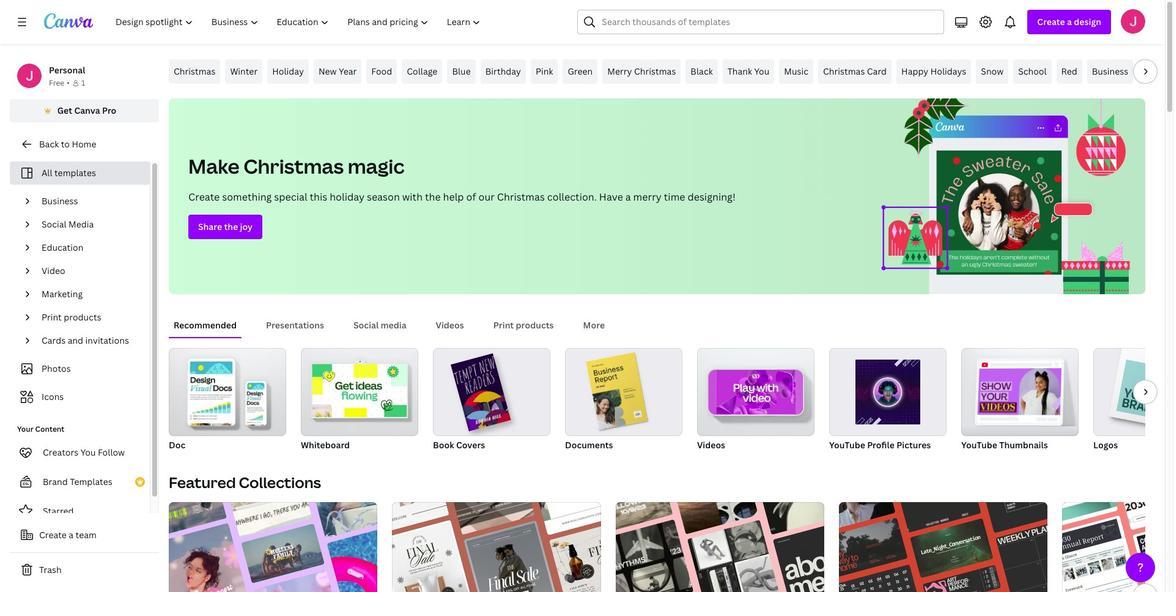 Task type: locate. For each thing, give the bounding box(es) containing it.
education
[[42, 242, 83, 253]]

you left follow
[[81, 446, 96, 458]]

doc
[[169, 439, 185, 451]]

print for print products button
[[493, 319, 514, 331]]

of
[[466, 190, 476, 204]]

merry christmas link
[[603, 59, 681, 84]]

1 horizontal spatial print
[[493, 319, 514, 331]]

1 vertical spatial business
[[42, 195, 78, 207]]

christmas
[[174, 65, 216, 77], [634, 65, 676, 77], [823, 65, 865, 77], [244, 153, 344, 179], [497, 190, 545, 204]]

1 vertical spatial the
[[224, 221, 238, 232]]

design
[[1074, 16, 1101, 28]]

creators
[[43, 446, 78, 458]]

red
[[1061, 65, 1077, 77]]

christmas card
[[823, 65, 887, 77]]

a inside dropdown button
[[1067, 16, 1072, 28]]

holiday
[[330, 190, 365, 204]]

create down starred
[[39, 529, 67, 541]]

pro
[[102, 105, 116, 116]]

featured
[[169, 472, 236, 492]]

media
[[69, 218, 94, 230]]

1 vertical spatial you
[[81, 446, 96, 458]]

a
[[1067, 16, 1072, 28], [625, 190, 631, 204], [69, 529, 73, 541]]

business link up media
[[37, 190, 142, 213]]

2 horizontal spatial create
[[1037, 16, 1065, 28]]

0 horizontal spatial print products
[[42, 311, 101, 323]]

a right the have
[[625, 190, 631, 204]]

the right with
[[425, 190, 441, 204]]

youtube for youtube profile pictures
[[829, 439, 865, 451]]

0 horizontal spatial business
[[42, 195, 78, 207]]

a left team
[[69, 529, 73, 541]]

business up social media
[[42, 195, 78, 207]]

1 vertical spatial social
[[353, 319, 379, 331]]

1 horizontal spatial social
[[353, 319, 379, 331]]

videos inside button
[[436, 319, 464, 331]]

print products for print products button
[[493, 319, 554, 331]]

0 vertical spatial videos
[[436, 319, 464, 331]]

trash link
[[10, 558, 159, 582]]

create up share
[[188, 190, 220, 204]]

1 horizontal spatial a
[[625, 190, 631, 204]]

1 horizontal spatial create
[[188, 190, 220, 204]]

print products button
[[489, 314, 559, 337]]

0 vertical spatial business link
[[1087, 59, 1133, 84]]

cards
[[42, 335, 66, 346]]

products inside print products button
[[516, 319, 554, 331]]

happy
[[901, 65, 929, 77]]

happy holidays link
[[897, 59, 971, 84]]

1 horizontal spatial you
[[754, 65, 770, 77]]

school link
[[1013, 59, 1052, 84]]

all
[[42, 167, 52, 179]]

print
[[42, 311, 62, 323], [493, 319, 514, 331]]

presentations button
[[261, 314, 329, 337]]

document image
[[565, 348, 683, 436], [586, 352, 648, 430]]

book cover image
[[433, 348, 550, 436], [451, 353, 511, 431]]

1 youtube from the left
[[829, 439, 865, 451]]

social
[[42, 218, 66, 230], [353, 319, 379, 331]]

you right 'thank'
[[754, 65, 770, 77]]

products
[[64, 311, 101, 323], [516, 319, 554, 331]]

create inside 'button'
[[39, 529, 67, 541]]

templates
[[70, 476, 112, 487]]

team
[[76, 529, 97, 541]]

snow
[[981, 65, 1004, 77]]

0 horizontal spatial youtube
[[829, 439, 865, 451]]

whiteboard
[[301, 439, 350, 451]]

0 horizontal spatial the
[[224, 221, 238, 232]]

0 horizontal spatial social
[[42, 218, 66, 230]]

0 vertical spatial you
[[754, 65, 770, 77]]

0 vertical spatial business
[[1092, 65, 1129, 77]]

print products inside button
[[493, 319, 554, 331]]

the
[[425, 190, 441, 204], [224, 221, 238, 232]]

thumbnails
[[999, 439, 1048, 451]]

create inside dropdown button
[[1037, 16, 1065, 28]]

0 vertical spatial social
[[42, 218, 66, 230]]

business link right red link
[[1087, 59, 1133, 84]]

the left the joy
[[224, 221, 238, 232]]

youtube left thumbnails
[[961, 439, 997, 451]]

collage
[[407, 65, 438, 77]]

products up cards and invitations
[[64, 311, 101, 323]]

1 horizontal spatial products
[[516, 319, 554, 331]]

whiteboard image
[[301, 348, 418, 436], [312, 364, 407, 417]]

recommended
[[174, 319, 237, 331]]

share the joy
[[198, 221, 253, 232]]

0 horizontal spatial a
[[69, 529, 73, 541]]

snow link
[[976, 59, 1009, 84]]

1
[[81, 78, 85, 88]]

video image
[[697, 348, 815, 436], [716, 370, 796, 415]]

social for social media
[[353, 319, 379, 331]]

1 vertical spatial create
[[188, 190, 220, 204]]

0 horizontal spatial print
[[42, 311, 62, 323]]

products inside print products link
[[64, 311, 101, 323]]

green link
[[563, 59, 598, 84]]

a inside 'button'
[[69, 529, 73, 541]]

business right red
[[1092, 65, 1129, 77]]

create a team button
[[10, 523, 159, 547]]

thank you
[[728, 65, 770, 77]]

None search field
[[578, 10, 944, 34]]

2 vertical spatial a
[[69, 529, 73, 541]]

marketing link
[[37, 283, 142, 306]]

0 vertical spatial a
[[1067, 16, 1072, 28]]

you for thank
[[754, 65, 770, 77]]

holidays
[[931, 65, 966, 77]]

make christmas magic image
[[852, 98, 1145, 294]]

video link
[[37, 259, 142, 283]]

2 youtube from the left
[[961, 439, 997, 451]]

have
[[599, 190, 623, 204]]

christmas right our
[[497, 190, 545, 204]]

create
[[1037, 16, 1065, 28], [188, 190, 220, 204], [39, 529, 67, 541]]

products left more
[[516, 319, 554, 331]]

social left media
[[353, 319, 379, 331]]

black
[[691, 65, 713, 77]]

create left design
[[1037, 16, 1065, 28]]

0 horizontal spatial videos
[[436, 319, 464, 331]]

print up 'cards' in the bottom of the page
[[42, 311, 62, 323]]

cards and invitations link
[[37, 329, 142, 352]]

templates
[[54, 167, 96, 179]]

0 vertical spatial create
[[1037, 16, 1065, 28]]

card
[[867, 65, 887, 77]]

0 horizontal spatial create
[[39, 529, 67, 541]]

social up education on the left of page
[[42, 218, 66, 230]]

1 horizontal spatial print products
[[493, 319, 554, 331]]

create a design button
[[1028, 10, 1111, 34]]

red link
[[1057, 59, 1082, 84]]

0 horizontal spatial products
[[64, 311, 101, 323]]

starred
[[43, 505, 74, 517]]

youtube profile picture image
[[841, 360, 935, 424]]

back to home
[[39, 138, 96, 150]]

youtube thumbnail image
[[961, 348, 1079, 436], [978, 368, 1062, 415]]

brand
[[43, 476, 68, 487]]

make
[[188, 153, 240, 179]]

brand templates link
[[10, 470, 150, 494]]

1 horizontal spatial youtube
[[961, 439, 997, 451]]

christmas right merry
[[634, 65, 676, 77]]

all templates
[[42, 167, 96, 179]]

book covers
[[433, 439, 485, 451]]

doc image
[[169, 348, 286, 436], [169, 348, 286, 436]]

back to home link
[[10, 132, 159, 157]]

new year link
[[314, 59, 362, 84]]

social inside "button"
[[353, 319, 379, 331]]

0 horizontal spatial you
[[81, 446, 96, 458]]

book cover image inside book covers link
[[451, 353, 511, 431]]

2 horizontal spatial a
[[1067, 16, 1072, 28]]

youtube profile pictures link
[[829, 348, 947, 453]]

print right videos button
[[493, 319, 514, 331]]

youtube left profile
[[829, 439, 865, 451]]

1 horizontal spatial videos
[[697, 439, 725, 451]]

your
[[17, 424, 33, 434]]

1 horizontal spatial the
[[425, 190, 441, 204]]

time
[[664, 190, 685, 204]]

print inside button
[[493, 319, 514, 331]]

music
[[784, 65, 808, 77]]

print products
[[42, 311, 101, 323], [493, 319, 554, 331]]

a left design
[[1067, 16, 1072, 28]]

products for print products link
[[64, 311, 101, 323]]

1 vertical spatial business link
[[37, 190, 142, 213]]

create for create something special this holiday season with the help of our christmas collection. have a merry time designing!
[[188, 190, 220, 204]]

2 vertical spatial create
[[39, 529, 67, 541]]

free •
[[49, 78, 70, 88]]

trash
[[39, 564, 62, 575]]

you
[[754, 65, 770, 77], [81, 446, 96, 458]]



Task type: describe. For each thing, give the bounding box(es) containing it.
free
[[49, 78, 64, 88]]

invitations
[[85, 335, 129, 346]]

and
[[68, 335, 83, 346]]

a for team
[[69, 529, 73, 541]]

new
[[319, 65, 337, 77]]

Search search field
[[602, 10, 937, 34]]

christmas up special
[[244, 153, 344, 179]]

year
[[339, 65, 357, 77]]

merry
[[607, 65, 632, 77]]

create for create a team
[[39, 529, 67, 541]]

back
[[39, 138, 59, 150]]

thank you link
[[723, 59, 774, 84]]

birthday
[[485, 65, 521, 77]]

social media
[[353, 319, 406, 331]]

you for creators
[[81, 446, 96, 458]]

christmas card link
[[818, 59, 892, 84]]

magic
[[348, 153, 405, 179]]

1 vertical spatial videos
[[697, 439, 725, 451]]

season
[[367, 190, 400, 204]]

create for create a design
[[1037, 16, 1065, 28]]

social for social media
[[42, 218, 66, 230]]

pictures
[[897, 439, 931, 451]]

this
[[310, 190, 327, 204]]

products for print products button
[[516, 319, 554, 331]]

logos link
[[1093, 348, 1174, 453]]

presentations
[[266, 319, 324, 331]]

birthday link
[[481, 59, 526, 84]]

featured collections
[[169, 472, 321, 492]]

christmas link
[[169, 59, 220, 84]]

education link
[[37, 236, 142, 259]]

documents
[[565, 439, 613, 451]]

logo image
[[1093, 348, 1174, 436]]

create something special this holiday season with the help of our christmas collection. have a merry time designing!
[[188, 190, 736, 204]]

1 horizontal spatial business link
[[1087, 59, 1133, 84]]

whiteboard link
[[301, 348, 418, 453]]

icons
[[42, 391, 64, 402]]

pink link
[[531, 59, 558, 84]]

share the joy link
[[188, 215, 262, 239]]

joy
[[240, 221, 253, 232]]

get
[[57, 105, 72, 116]]

videos link
[[697, 348, 815, 453]]

with
[[402, 190, 423, 204]]

1 horizontal spatial business
[[1092, 65, 1129, 77]]

create a design
[[1037, 16, 1101, 28]]

content
[[35, 424, 64, 434]]

top level navigation element
[[108, 10, 491, 34]]

merry christmas
[[607, 65, 676, 77]]

blue link
[[447, 59, 476, 84]]

james peterson image
[[1121, 9, 1145, 34]]

whiteboard image inside whiteboard link
[[312, 364, 407, 417]]

winter link
[[225, 59, 262, 84]]

designing!
[[688, 190, 736, 204]]

happy holidays
[[901, 65, 966, 77]]

youtube for youtube thumbnails
[[961, 439, 997, 451]]

print for print products link
[[42, 311, 62, 323]]

print products link
[[37, 306, 142, 329]]

menu
[[1143, 65, 1166, 77]]

1 vertical spatial a
[[625, 190, 631, 204]]

to
[[61, 138, 70, 150]]

youtube profile pictures
[[829, 439, 931, 451]]

creators you follow link
[[10, 440, 150, 465]]

menu link
[[1138, 59, 1171, 84]]

school
[[1018, 65, 1047, 77]]

documents link
[[565, 348, 683, 453]]

more button
[[578, 314, 610, 337]]

food link
[[367, 59, 397, 84]]

something
[[222, 190, 272, 204]]

recommended button
[[169, 314, 242, 337]]

book
[[433, 439, 454, 451]]

collage link
[[402, 59, 442, 84]]

0 horizontal spatial business link
[[37, 190, 142, 213]]

videos button
[[431, 314, 469, 337]]

help
[[443, 190, 464, 204]]

food
[[371, 65, 392, 77]]

brand templates
[[43, 476, 112, 487]]

photos
[[42, 363, 71, 374]]

your content
[[17, 424, 64, 434]]

christmas left card
[[823, 65, 865, 77]]

book covers link
[[433, 348, 550, 453]]

canva
[[74, 105, 100, 116]]

holiday
[[272, 65, 304, 77]]

special
[[274, 190, 307, 204]]

print products for print products link
[[42, 311, 101, 323]]

a for design
[[1067, 16, 1072, 28]]

thank
[[728, 65, 752, 77]]

pink
[[536, 65, 553, 77]]

media
[[381, 319, 406, 331]]

social media button
[[349, 314, 411, 337]]

0 vertical spatial the
[[425, 190, 441, 204]]

blue
[[452, 65, 471, 77]]

profile
[[867, 439, 895, 451]]

marketing
[[42, 288, 83, 300]]

get canva pro button
[[10, 99, 159, 122]]

cards and invitations
[[42, 335, 129, 346]]

follow
[[98, 446, 125, 458]]

youtube thumbnails link
[[961, 348, 1079, 453]]

christmas left winter
[[174, 65, 216, 77]]



Task type: vqa. For each thing, say whether or not it's contained in the screenshot.
the "a" within How to design a YouTube channel on mobile
no



